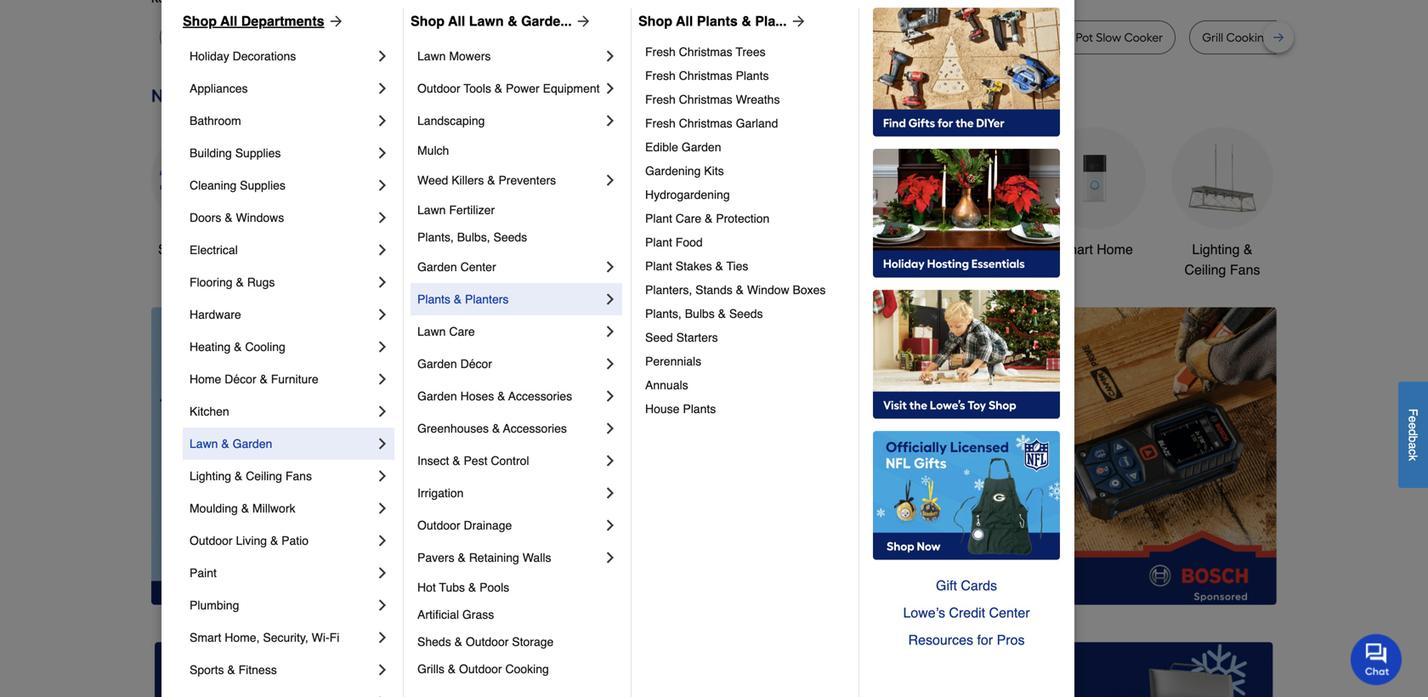 Task type: locate. For each thing, give the bounding box(es) containing it.
decorations down "shop all departments" link
[[233, 49, 296, 63]]

hydrogardening
[[645, 188, 730, 202]]

pla...
[[755, 13, 787, 29]]

plants up the lawn care
[[418, 293, 451, 306]]

garden down the lawn care
[[418, 357, 457, 371]]

lawn inside 'link'
[[469, 13, 504, 29]]

0 horizontal spatial lighting & ceiling fans link
[[190, 460, 374, 492]]

3 pot from the left
[[888, 30, 906, 45]]

lawn for lawn care
[[418, 325, 446, 338]]

kitchen faucets
[[664, 241, 761, 257]]

gardening kits link
[[645, 159, 847, 183]]

outdoor
[[418, 82, 461, 95], [791, 241, 841, 257], [418, 519, 461, 532], [190, 534, 233, 548], [466, 635, 509, 649], [459, 662, 502, 676]]

outdoor up boxes
[[791, 241, 841, 257]]

accessories up control
[[503, 422, 567, 435]]

4 fresh from the top
[[645, 116, 676, 130]]

care down the plants & planters
[[449, 325, 475, 338]]

0 vertical spatial décor
[[461, 357, 492, 371]]

outdoor inside the sheds & outdoor storage link
[[466, 635, 509, 649]]

crock down arrow right image on the top
[[785, 30, 817, 45]]

supplies for cleaning supplies
[[240, 179, 286, 192]]

1 vertical spatial kitchen
[[190, 405, 229, 418]]

garden center
[[418, 260, 496, 274]]

0 vertical spatial ceiling
[[1185, 262, 1227, 278]]

pavers & retaining walls link
[[418, 542, 602, 574]]

christmas
[[679, 45, 733, 59], [679, 69, 733, 82], [679, 93, 733, 106], [679, 116, 733, 130], [554, 241, 616, 257]]

plumbing link
[[190, 589, 374, 622]]

shop all departments
[[183, 13, 324, 29]]

shop up 'slow cooker'
[[183, 13, 217, 29]]

1 horizontal spatial lighting & ceiling fans
[[1185, 241, 1261, 278]]

1 vertical spatial home
[[190, 372, 221, 386]]

christmas for trees
[[679, 45, 733, 59]]

chat invite button image
[[1351, 634, 1403, 685]]

lawn mowers link
[[418, 40, 602, 72]]

christmas for wreaths
[[679, 93, 733, 106]]

2 horizontal spatial slow
[[1096, 30, 1122, 45]]

0 vertical spatial plant
[[645, 212, 673, 225]]

2 fresh from the top
[[645, 69, 676, 82]]

center up pros at the right of the page
[[989, 605, 1030, 621]]

chevron right image for moulding & millwork
[[374, 500, 391, 517]]

0 horizontal spatial ceiling
[[246, 469, 282, 483]]

0 horizontal spatial fans
[[286, 469, 312, 483]]

0 horizontal spatial lighting
[[190, 469, 231, 483]]

1 horizontal spatial lighting
[[1193, 241, 1240, 257]]

chevron right image for smart home, security, wi-fi
[[374, 629, 391, 646]]

0 vertical spatial kitchen
[[664, 241, 709, 257]]

for
[[977, 632, 993, 648]]

tools link
[[406, 127, 509, 260]]

doors & windows
[[190, 211, 284, 224]]

0 vertical spatial smart
[[1057, 241, 1093, 257]]

all for departments
[[220, 13, 237, 29]]

0 horizontal spatial seeds
[[494, 230, 527, 244]]

cooker up holiday
[[201, 30, 240, 45]]

hoses
[[461, 389, 494, 403]]

supplies up windows on the left of the page
[[240, 179, 286, 192]]

seeds down lawn fertilizer link
[[494, 230, 527, 244]]

1 pot from the left
[[313, 30, 331, 45]]

1 vertical spatial accessories
[[503, 422, 567, 435]]

garden down fresh christmas garland
[[682, 140, 722, 154]]

decorations for holiday
[[233, 49, 296, 63]]

building
[[190, 146, 232, 160]]

pavers & retaining walls
[[418, 551, 551, 565]]

cooker left grill
[[1125, 30, 1163, 45]]

0 horizontal spatial crock
[[279, 30, 310, 45]]

decorations for christmas
[[549, 262, 621, 278]]

chevron right image for doors & windows
[[374, 209, 391, 226]]

all
[[220, 13, 237, 29], [448, 13, 465, 29], [676, 13, 693, 29], [193, 241, 208, 257]]

0 vertical spatial bathroom
[[190, 114, 241, 128]]

1 horizontal spatial equipment
[[808, 262, 873, 278]]

1 horizontal spatial care
[[676, 212, 702, 225]]

garden inside "garden décor" link
[[418, 357, 457, 371]]

lighting & ceiling fans
[[1185, 241, 1261, 278], [190, 469, 312, 483]]

4 pot from the left
[[985, 30, 1002, 45]]

1 horizontal spatial cooking
[[1227, 30, 1272, 45]]

0 vertical spatial lighting & ceiling fans link
[[1172, 127, 1274, 280]]

triple
[[370, 30, 400, 45]]

warmer
[[701, 30, 746, 45]]

shop for shop all plants & pla...
[[639, 13, 673, 29]]

millwork
[[252, 502, 295, 515]]

2 plant from the top
[[645, 236, 673, 249]]

lawn for lawn fertilizer
[[418, 203, 446, 217]]

0 horizontal spatial shop
[[183, 13, 217, 29]]

equipment right power
[[543, 82, 600, 95]]

bulbs
[[685, 307, 715, 321]]

shop up food
[[639, 13, 673, 29]]

lawn for lawn & garden
[[190, 437, 218, 451]]

pools
[[480, 581, 510, 594]]

1 vertical spatial plants,
[[645, 307, 682, 321]]

2 cooker from the left
[[431, 30, 469, 45]]

all up 'slow cooker'
[[220, 13, 237, 29]]

2 vertical spatial plant
[[645, 259, 673, 273]]

all inside shop all lawn & garde... 'link'
[[448, 13, 465, 29]]

chevron right image
[[374, 48, 391, 65], [602, 48, 619, 65], [602, 172, 619, 189], [374, 177, 391, 194], [374, 241, 391, 259], [602, 259, 619, 276], [374, 274, 391, 291], [602, 291, 619, 308], [602, 323, 619, 340], [374, 338, 391, 355], [602, 485, 619, 502], [374, 500, 391, 517], [602, 517, 619, 534], [374, 532, 391, 549], [602, 549, 619, 566], [374, 565, 391, 582], [374, 597, 391, 614], [374, 694, 391, 697]]

garden down 'kitchen' link
[[233, 437, 272, 451]]

all for lawn
[[448, 13, 465, 29]]

care for lawn
[[449, 325, 475, 338]]

holiday hosting essentials. image
[[873, 149, 1060, 278]]

0 vertical spatial supplies
[[235, 146, 281, 160]]

1 horizontal spatial slow
[[402, 30, 428, 45]]

0 vertical spatial center
[[461, 260, 496, 274]]

3 shop from the left
[[639, 13, 673, 29]]

plant for plant stakes & ties
[[645, 259, 673, 273]]

& inside lighting & ceiling fans
[[1244, 241, 1253, 257]]

plants, down "lawn fertilizer"
[[418, 230, 454, 244]]

2 crock from the left
[[785, 30, 817, 45]]

crock right instant pot at the right
[[1041, 30, 1073, 45]]

1 shop from the left
[[183, 13, 217, 29]]

garden up greenhouses
[[418, 389, 457, 403]]

wi-
[[312, 631, 330, 645]]

fresh christmas wreaths
[[645, 93, 780, 106]]

christmas down fresh christmas wreaths
[[679, 116, 733, 130]]

décor down heating & cooling
[[225, 372, 256, 386]]

1 vertical spatial equipment
[[808, 262, 873, 278]]

christmas down fresh christmas plants at the top of page
[[679, 93, 733, 106]]

plant care & protection link
[[645, 207, 847, 230]]

0 vertical spatial plants,
[[418, 230, 454, 244]]

plant food
[[645, 236, 703, 249]]

crock for crock pot cooking pot
[[785, 30, 817, 45]]

1 horizontal spatial shop
[[411, 13, 445, 29]]

1 vertical spatial decorations
[[549, 262, 621, 278]]

1 vertical spatial supplies
[[240, 179, 286, 192]]

0 horizontal spatial slow
[[173, 30, 198, 45]]

starters
[[677, 331, 718, 344]]

1 plant from the top
[[645, 212, 673, 225]]

christmas down lawn fertilizer link
[[554, 241, 616, 257]]

0 vertical spatial lighting & ceiling fans
[[1185, 241, 1261, 278]]

arrow right image
[[324, 13, 345, 30], [572, 13, 592, 30], [1246, 456, 1263, 473]]

plant up 'planters,'
[[645, 259, 673, 273]]

tools inside outdoor tools & equipment
[[844, 241, 876, 257]]

2 pot from the left
[[820, 30, 837, 45]]

gift cards
[[936, 578, 997, 594]]

fresh
[[645, 45, 676, 59], [645, 69, 676, 82], [645, 93, 676, 106], [645, 116, 676, 130]]

outdoor up "landscaping"
[[418, 82, 461, 95]]

grills & outdoor cooking
[[418, 662, 549, 676]]

chevron right image for garden center
[[602, 259, 619, 276]]

up to 30 percent off select grills and accessories. image
[[919, 642, 1274, 697]]

chevron right image for outdoor living & patio
[[374, 532, 391, 549]]

outdoor for outdoor drainage
[[418, 519, 461, 532]]

kitchen up stakes
[[664, 241, 709, 257]]

arrow left image
[[468, 456, 485, 473]]

1 horizontal spatial lighting & ceiling fans link
[[1172, 127, 1274, 280]]

all up lawn mowers
[[448, 13, 465, 29]]

1 horizontal spatial crock
[[785, 30, 817, 45]]

center
[[461, 260, 496, 274], [989, 605, 1030, 621]]

garland
[[736, 116, 778, 130]]

chevron right image for home décor & furniture
[[374, 371, 391, 388]]

gift
[[936, 578, 957, 594]]

seeds down the planters, stands & window boxes 'link'
[[729, 307, 763, 321]]

center down bulbs,
[[461, 260, 496, 274]]

arrow right image for shop all departments
[[324, 13, 345, 30]]

furniture
[[271, 372, 319, 386]]

visit the lowe's toy shop. image
[[873, 290, 1060, 419]]

lawn up moulding
[[190, 437, 218, 451]]

shop inside 'link'
[[411, 13, 445, 29]]

all for plants
[[676, 13, 693, 29]]

0 horizontal spatial cooking
[[840, 30, 885, 45]]

grate
[[1275, 30, 1306, 45]]

0 horizontal spatial lighting & ceiling fans
[[190, 469, 312, 483]]

chevron right image for landscaping
[[602, 112, 619, 129]]

0 vertical spatial equipment
[[543, 82, 600, 95]]

resources for pros
[[909, 632, 1025, 648]]

all for deals
[[193, 241, 208, 257]]

plants down trees
[[736, 69, 769, 82]]

christmas for garland
[[679, 116, 733, 130]]

decorations down plants, bulbs, seeds link
[[549, 262, 621, 278]]

1 horizontal spatial home
[[1097, 241, 1133, 257]]

décor for lawn
[[461, 357, 492, 371]]

chevron right image for cleaning supplies
[[374, 177, 391, 194]]

artificial grass link
[[418, 601, 619, 628]]

shop these last-minute gifts. $99 or less. quantities are limited and won't last. image
[[151, 307, 426, 605]]

christmas down fresh christmas trees
[[679, 69, 733, 82]]

0 horizontal spatial care
[[449, 325, 475, 338]]

all up food
[[676, 13, 693, 29]]

kitchen for kitchen
[[190, 405, 229, 418]]

0 horizontal spatial kitchen
[[190, 405, 229, 418]]

lawn
[[469, 13, 504, 29], [418, 49, 446, 63], [418, 203, 446, 217], [418, 325, 446, 338], [190, 437, 218, 451]]

arrow right image inside "shop all departments" link
[[324, 13, 345, 30]]

chevron right image for insect & pest control
[[602, 452, 619, 469]]

home décor & furniture link
[[190, 363, 374, 395]]

garden hoses & accessories
[[418, 389, 572, 403]]

cooking
[[840, 30, 885, 45], [1227, 30, 1272, 45]]

fresh for fresh christmas wreaths
[[645, 93, 676, 106]]

fresh for fresh christmas garland
[[645, 116, 676, 130]]

moulding & millwork link
[[190, 492, 374, 525]]

power
[[506, 82, 540, 95]]

fitness
[[239, 663, 277, 677]]

kitchen up lawn & garden
[[190, 405, 229, 418]]

outdoor down the irrigation
[[418, 519, 461, 532]]

fresh christmas plants
[[645, 69, 769, 82]]

seed
[[645, 331, 673, 344]]

chevron right image for outdoor drainage
[[602, 517, 619, 534]]

lawn mowers
[[418, 49, 491, 63]]

1 horizontal spatial kitchen
[[664, 241, 709, 257]]

outdoor inside outdoor tools & equipment
[[791, 241, 841, 257]]

0 horizontal spatial bathroom link
[[190, 105, 374, 137]]

scroll to item #4 image
[[904, 574, 945, 581]]

scroll to item #5 image
[[945, 574, 986, 581]]

lawn down 'weed'
[[418, 203, 446, 217]]

0 horizontal spatial decorations
[[233, 49, 296, 63]]

cleaning supplies link
[[190, 169, 374, 202]]

0 vertical spatial lighting
[[1193, 241, 1240, 257]]

1 horizontal spatial fans
[[1230, 262, 1261, 278]]

1 vertical spatial ceiling
[[246, 469, 282, 483]]

all right 'shop'
[[193, 241, 208, 257]]

trees
[[736, 45, 766, 59]]

fresh for fresh christmas trees
[[645, 45, 676, 59]]

0 vertical spatial care
[[676, 212, 702, 225]]

outdoor inside outdoor tools & power equipment link
[[418, 82, 461, 95]]

perennials
[[645, 355, 702, 368]]

tools
[[464, 82, 491, 95], [442, 241, 473, 257], [844, 241, 876, 257]]

1 e from the top
[[1407, 416, 1420, 423]]

décor up hoses
[[461, 357, 492, 371]]

1 horizontal spatial plants,
[[645, 307, 682, 321]]

lawn up the garden décor
[[418, 325, 446, 338]]

0 horizontal spatial plants,
[[418, 230, 454, 244]]

chevron right image for plants & planters
[[602, 291, 619, 308]]

e up d
[[1407, 416, 1420, 423]]

sheds & outdoor storage link
[[418, 628, 619, 656]]

plant food link
[[645, 230, 847, 254]]

accessories up greenhouses & accessories link
[[509, 389, 572, 403]]

0 horizontal spatial equipment
[[543, 82, 600, 95]]

1 horizontal spatial cooker
[[431, 30, 469, 45]]

1 horizontal spatial arrow right image
[[572, 13, 592, 30]]

garden inside the garden hoses & accessories link
[[418, 389, 457, 403]]

lighting
[[1193, 241, 1240, 257], [190, 469, 231, 483]]

planters, stands & window boxes
[[645, 283, 826, 297]]

2 horizontal spatial shop
[[639, 13, 673, 29]]

equipment up boxes
[[808, 262, 873, 278]]

1 horizontal spatial smart
[[1057, 241, 1093, 257]]

shop up triple slow cooker
[[411, 13, 445, 29]]

crock pot
[[279, 30, 331, 45]]

1 vertical spatial décor
[[225, 372, 256, 386]]

1 vertical spatial smart
[[190, 631, 221, 645]]

plants right house
[[683, 402, 716, 416]]

outdoor up grills & outdoor cooking at the bottom left
[[466, 635, 509, 649]]

christmas down food warmer
[[679, 45, 733, 59]]

perennials link
[[645, 349, 847, 373]]

chevron right image for garden décor
[[602, 355, 619, 372]]

sports & fitness
[[190, 663, 277, 677]]

supplies up cleaning supplies
[[235, 146, 281, 160]]

fresh christmas trees
[[645, 45, 766, 59]]

2 slow from the left
[[402, 30, 428, 45]]

plant up plant food
[[645, 212, 673, 225]]

1 horizontal spatial center
[[989, 605, 1030, 621]]

1 horizontal spatial seeds
[[729, 307, 763, 321]]

cooling
[[245, 340, 286, 354]]

chevron right image
[[374, 80, 391, 97], [602, 80, 619, 97], [374, 112, 391, 129], [602, 112, 619, 129], [374, 145, 391, 162], [374, 209, 391, 226], [374, 306, 391, 323], [602, 355, 619, 372], [374, 371, 391, 388], [602, 388, 619, 405], [374, 403, 391, 420], [602, 420, 619, 437], [374, 435, 391, 452], [602, 452, 619, 469], [374, 468, 391, 485], [374, 629, 391, 646], [374, 662, 391, 679]]

0 horizontal spatial smart
[[190, 631, 221, 645]]

outdoor down sheds & outdoor storage
[[459, 662, 502, 676]]

1 fresh from the top
[[645, 45, 676, 59]]

0 horizontal spatial home
[[190, 372, 221, 386]]

0 vertical spatial fans
[[1230, 262, 1261, 278]]

b
[[1407, 436, 1420, 443]]

chevron right image for building supplies
[[374, 145, 391, 162]]

slow
[[173, 30, 198, 45], [402, 30, 428, 45], [1096, 30, 1122, 45]]

lowe's
[[903, 605, 946, 621]]

1 vertical spatial lighting
[[190, 469, 231, 483]]

mulch link
[[418, 137, 619, 164]]

0 horizontal spatial décor
[[225, 372, 256, 386]]

0 horizontal spatial cooker
[[201, 30, 240, 45]]

arrow right image inside shop all lawn & garde... 'link'
[[572, 13, 592, 30]]

c
[[1407, 449, 1420, 455]]

pot for instant pot
[[985, 30, 1002, 45]]

plant left food
[[645, 236, 673, 249]]

0 horizontal spatial bathroom
[[190, 114, 241, 128]]

outdoor down moulding
[[190, 534, 233, 548]]

1 vertical spatial plant
[[645, 236, 673, 249]]

2 shop from the left
[[411, 13, 445, 29]]

garden up the plants & planters
[[418, 260, 457, 274]]

plant for plant care & protection
[[645, 212, 673, 225]]

grills
[[418, 662, 445, 676]]

decorations inside 'link'
[[549, 262, 621, 278]]

chevron right image for greenhouses & accessories
[[602, 420, 619, 437]]

crock down departments
[[279, 30, 310, 45]]

pot for crock pot
[[313, 30, 331, 45]]

outdoor inside outdoor living & patio "link"
[[190, 534, 233, 548]]

plants, bulbs & seeds
[[645, 307, 763, 321]]

5 pot from the left
[[1076, 30, 1094, 45]]

1 vertical spatial bathroom
[[938, 241, 997, 257]]

garden inside lawn & garden link
[[233, 437, 272, 451]]

3 plant from the top
[[645, 259, 673, 273]]

0 horizontal spatial arrow right image
[[324, 13, 345, 30]]

all inside "shop all departments" link
[[220, 13, 237, 29]]

1 horizontal spatial bathroom
[[938, 241, 997, 257]]

garden inside garden center link
[[418, 260, 457, 274]]

lawn fertilizer
[[418, 203, 495, 217]]

cooker up lawn mowers
[[431, 30, 469, 45]]

living
[[236, 534, 267, 548]]

kitchen link
[[190, 395, 374, 428]]

crock for crock pot slow cooker
[[1041, 30, 1073, 45]]

2 cooking from the left
[[1227, 30, 1272, 45]]

cooking
[[505, 662, 549, 676]]

officially licensed n f l gifts. shop now. image
[[873, 431, 1060, 560]]

plants inside the shop all plants & pla... link
[[697, 13, 738, 29]]

care for plant
[[676, 212, 702, 225]]

1 horizontal spatial décor
[[461, 357, 492, 371]]

1 vertical spatial lighting & ceiling fans link
[[190, 460, 374, 492]]

lawn down triple slow cooker
[[418, 49, 446, 63]]

outdoor inside outdoor drainage link
[[418, 519, 461, 532]]

2 horizontal spatial crock
[[1041, 30, 1073, 45]]

supplies inside 'link'
[[235, 146, 281, 160]]

0 vertical spatial decorations
[[233, 49, 296, 63]]

outdoor inside grills & outdoor cooking link
[[459, 662, 502, 676]]

2 horizontal spatial cooker
[[1125, 30, 1163, 45]]

1 crock from the left
[[279, 30, 310, 45]]

accessories
[[509, 389, 572, 403], [503, 422, 567, 435]]

plants up warmer
[[697, 13, 738, 29]]

1 vertical spatial center
[[989, 605, 1030, 621]]

plants, up seed
[[645, 307, 682, 321]]

garden inside edible garden link
[[682, 140, 722, 154]]

3 fresh from the top
[[645, 93, 676, 106]]

3 crock from the left
[[1041, 30, 1073, 45]]

arrow right image for shop all lawn & garde...
[[572, 13, 592, 30]]

garden for garden hoses & accessories
[[418, 389, 457, 403]]

lawn up mowers
[[469, 13, 504, 29]]

e up 'b' at the right of page
[[1407, 423, 1420, 429]]

chevron right image for garden hoses & accessories
[[602, 388, 619, 405]]

all inside the shop all plants & pla... link
[[676, 13, 693, 29]]

outdoor for outdoor living & patio
[[190, 534, 233, 548]]

plants inside house plants "link"
[[683, 402, 716, 416]]

all inside shop all deals link
[[193, 241, 208, 257]]

shop for shop all lawn & garde...
[[411, 13, 445, 29]]

care up food
[[676, 212, 702, 225]]

1 vertical spatial care
[[449, 325, 475, 338]]

1 horizontal spatial decorations
[[549, 262, 621, 278]]

plants, bulbs & seeds link
[[645, 302, 847, 326]]

lowe's credit center
[[903, 605, 1030, 621]]



Task type: describe. For each thing, give the bounding box(es) containing it.
moulding
[[190, 502, 238, 515]]

arrow right image
[[787, 13, 807, 30]]

cards
[[961, 578, 997, 594]]

smart for smart home
[[1057, 241, 1093, 257]]

chevron right image for hardware
[[374, 306, 391, 323]]

christmas for plants
[[679, 69, 733, 82]]

chevron right image for paint
[[374, 565, 391, 582]]

seed starters
[[645, 331, 718, 344]]

pot for crock pot cooking pot
[[820, 30, 837, 45]]

greenhouses & accessories link
[[418, 412, 602, 445]]

security,
[[263, 631, 308, 645]]

plants inside plants & planters link
[[418, 293, 451, 306]]

chevron right image for pavers & retaining walls
[[602, 549, 619, 566]]

find gifts for the diyer. image
[[873, 8, 1060, 137]]

recommended searches for you heading
[[151, 0, 1277, 7]]

holiday
[[190, 49, 229, 63]]

house plants
[[645, 402, 716, 416]]

sheds & outdoor storage
[[418, 635, 554, 649]]

plants & planters link
[[418, 283, 602, 315]]

rugs
[[247, 276, 275, 289]]

plants inside 'fresh christmas plants' link
[[736, 69, 769, 82]]

cleaning supplies
[[190, 179, 286, 192]]

faucets
[[713, 241, 761, 257]]

seed starters link
[[645, 326, 847, 349]]

outdoor drainage link
[[418, 509, 602, 542]]

equipment inside outdoor tools & equipment
[[808, 262, 873, 278]]

instant pot
[[945, 30, 1002, 45]]

1 vertical spatial fans
[[286, 469, 312, 483]]

pest
[[464, 454, 488, 468]]

storage
[[512, 635, 554, 649]]

equipment inside outdoor tools & power equipment link
[[543, 82, 600, 95]]

shop all departments link
[[183, 11, 345, 31]]

plant stakes & ties link
[[645, 254, 847, 278]]

smart home, security, wi-fi
[[190, 631, 340, 645]]

chevron right image for lawn mowers
[[602, 48, 619, 65]]

smart home, security, wi-fi link
[[190, 622, 374, 654]]

1 cooking from the left
[[840, 30, 885, 45]]

drainage
[[464, 519, 512, 532]]

3 cooker from the left
[[1125, 30, 1163, 45]]

edible garden link
[[645, 135, 847, 159]]

shop all deals link
[[151, 127, 253, 260]]

chevron right image for sports & fitness
[[374, 662, 391, 679]]

building supplies link
[[190, 137, 374, 169]]

1 vertical spatial lighting & ceiling fans
[[190, 469, 312, 483]]

décor for departments
[[225, 372, 256, 386]]

1 slow from the left
[[173, 30, 198, 45]]

chevron right image for holiday decorations
[[374, 48, 391, 65]]

lawn care link
[[418, 315, 602, 348]]

plants, for plants, bulbs & seeds
[[645, 307, 682, 321]]

fans inside lighting & ceiling fans
[[1230, 262, 1261, 278]]

0 horizontal spatial center
[[461, 260, 496, 274]]

& inside outdoor tools & equipment
[[880, 241, 889, 257]]

supplies for building supplies
[[235, 146, 281, 160]]

shop all plants & pla... link
[[639, 11, 807, 31]]

hardware link
[[190, 298, 374, 331]]

gift cards link
[[873, 572, 1060, 599]]

greenhouses
[[418, 422, 489, 435]]

mulch
[[418, 144, 449, 157]]

control
[[491, 454, 529, 468]]

chevron right image for lawn care
[[602, 323, 619, 340]]

lawn care
[[418, 325, 475, 338]]

garden décor link
[[418, 348, 602, 380]]

plumbing
[[190, 599, 239, 612]]

plant for plant food
[[645, 236, 673, 249]]

insect & pest control link
[[418, 445, 602, 477]]

kitchen for kitchen faucets
[[664, 241, 709, 257]]

0 vertical spatial seeds
[[494, 230, 527, 244]]

paint link
[[190, 557, 374, 589]]

pot for crock pot slow cooker
[[1076, 30, 1094, 45]]

slow cooker
[[173, 30, 240, 45]]

garden for garden center
[[418, 260, 457, 274]]

plants, for plants, bulbs, seeds
[[418, 230, 454, 244]]

scroll to item #2 element
[[819, 573, 864, 583]]

2 horizontal spatial arrow right image
[[1246, 456, 1263, 473]]

deals
[[212, 241, 247, 257]]

chevron right image for lighting & ceiling fans
[[374, 468, 391, 485]]

landscaping link
[[418, 105, 602, 137]]

holiday decorations link
[[190, 40, 374, 72]]

shop all lawn & garde...
[[411, 13, 572, 29]]

1 cooker from the left
[[201, 30, 240, 45]]

food
[[672, 30, 698, 45]]

chevron right image for appliances
[[374, 80, 391, 97]]

fresh christmas plants link
[[645, 64, 847, 88]]

kits
[[704, 164, 724, 178]]

tools for outdoor tools & power equipment
[[464, 82, 491, 95]]

a
[[1407, 443, 1420, 449]]

hot tubs & pools link
[[418, 574, 619, 601]]

chevron right image for lawn & garden
[[374, 435, 391, 452]]

planters,
[[645, 283, 692, 297]]

new deals every day during 25 days of deals image
[[151, 82, 1277, 110]]

shop for shop all departments
[[183, 13, 217, 29]]

chevron right image for irrigation
[[602, 485, 619, 502]]

cleaning
[[190, 179, 237, 192]]

plants, bulbs, seeds link
[[418, 224, 619, 251]]

smart for smart home, security, wi-fi
[[190, 631, 221, 645]]

crock for crock pot
[[279, 30, 310, 45]]

weed killers & preventers
[[418, 173, 556, 187]]

1 vertical spatial seeds
[[729, 307, 763, 321]]

chevron right image for heating & cooling
[[374, 338, 391, 355]]

stakes
[[676, 259, 712, 273]]

microwave countertop
[[509, 30, 633, 45]]

warming
[[1320, 30, 1370, 45]]

holiday decorations
[[190, 49, 296, 63]]

2 e from the top
[[1407, 423, 1420, 429]]

1 horizontal spatial bathroom link
[[917, 127, 1019, 260]]

food
[[676, 236, 703, 249]]

1 horizontal spatial ceiling
[[1185, 262, 1227, 278]]

tools for outdoor tools & equipment
[[844, 241, 876, 257]]

f
[[1407, 409, 1420, 416]]

up to 35 percent off select small appliances. image
[[537, 642, 892, 697]]

lawn for lawn mowers
[[418, 49, 446, 63]]

outdoor living & patio link
[[190, 525, 374, 557]]

fresh christmas trees link
[[645, 40, 847, 64]]

gardening kits
[[645, 164, 724, 178]]

departments
[[241, 13, 324, 29]]

chevron right image for plumbing
[[374, 597, 391, 614]]

annuals link
[[645, 373, 847, 397]]

house plants link
[[645, 397, 847, 421]]

3 slow from the left
[[1096, 30, 1122, 45]]

flooring
[[190, 276, 233, 289]]

plant stakes & ties
[[645, 259, 749, 273]]

outdoor for outdoor tools & equipment
[[791, 241, 841, 257]]

building supplies
[[190, 146, 281, 160]]

chevron right image for weed killers & preventers
[[602, 172, 619, 189]]

chevron right image for flooring & rugs
[[374, 274, 391, 291]]

outdoor tools & equipment
[[791, 241, 889, 278]]

kitchen faucets link
[[662, 127, 764, 260]]

fresh for fresh christmas plants
[[645, 69, 676, 82]]

garden for garden décor
[[418, 357, 457, 371]]

greenhouses & accessories
[[418, 422, 567, 435]]

chevron right image for kitchen
[[374, 403, 391, 420]]

chevron right image for electrical
[[374, 241, 391, 259]]

lowe's credit center link
[[873, 599, 1060, 627]]

fi
[[330, 631, 340, 645]]

garde...
[[521, 13, 572, 29]]

rack
[[1373, 30, 1400, 45]]

chevron right image for bathroom
[[374, 112, 391, 129]]

walls
[[523, 551, 551, 565]]

edible garden
[[645, 140, 722, 154]]

garden décor
[[418, 357, 492, 371]]

0 vertical spatial home
[[1097, 241, 1133, 257]]

irrigation link
[[418, 477, 602, 509]]

0 vertical spatial accessories
[[509, 389, 572, 403]]

get up to 2 free select tools or batteries when you buy 1 with select purchases. image
[[155, 642, 510, 697]]

moulding & millwork
[[190, 502, 295, 515]]

chevron right image for outdoor tools & power equipment
[[602, 80, 619, 97]]

advertisement region
[[453, 307, 1277, 608]]

sports
[[190, 663, 224, 677]]

grass
[[462, 608, 494, 622]]

lawn & garden
[[190, 437, 272, 451]]

shop all lawn & garde... link
[[411, 11, 592, 31]]

christmas inside christmas decorations
[[554, 241, 616, 257]]

flooring & rugs link
[[190, 266, 374, 298]]

electrical
[[190, 243, 238, 257]]

microwave
[[509, 30, 567, 45]]

outdoor for outdoor tools & power equipment
[[418, 82, 461, 95]]



Task type: vqa. For each thing, say whether or not it's contained in the screenshot.
Décor to the right
yes



